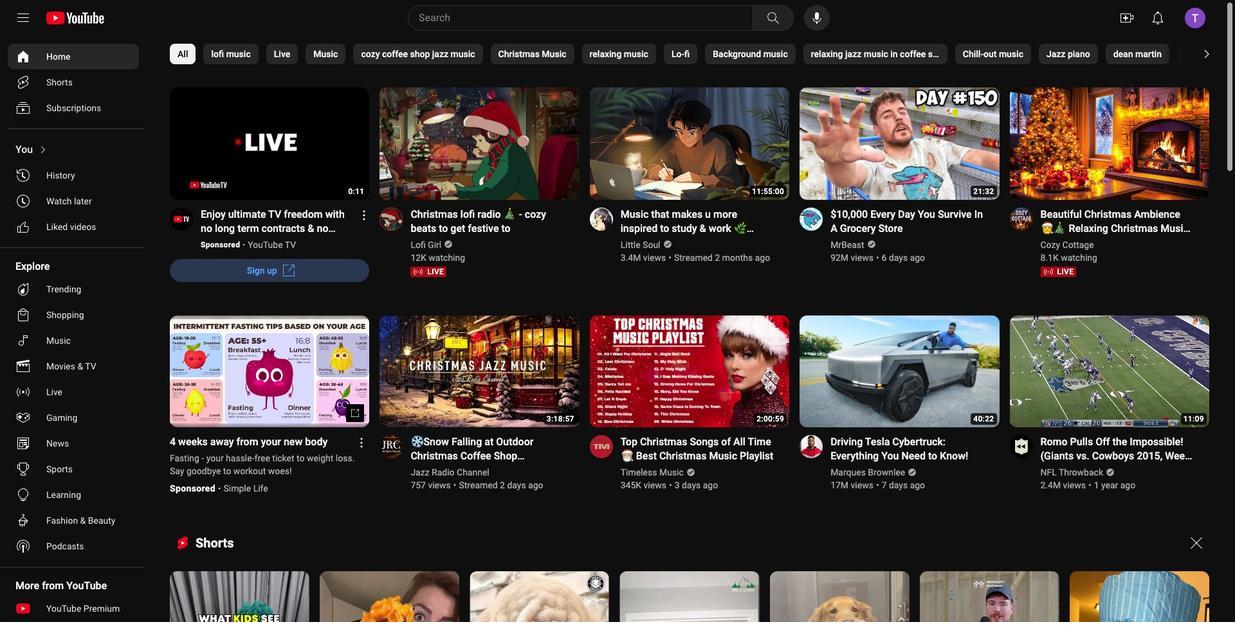 Task type: describe. For each thing, give the bounding box(es) containing it.
3.4m views
[[621, 253, 666, 263]]

life
[[253, 484, 268, 494]]

you inside driving tesla cybertruck: everything you need to know!
[[882, 451, 899, 463]]

& left beauty in the bottom left of the page
[[80, 516, 86, 526]]

views for music that makes u more inspired to study & work 🌿 study music ~ lofi / relax/ stress relief
[[643, 253, 666, 263]]

2:00:59 link
[[590, 316, 790, 429]]

12k watching
[[411, 253, 465, 263]]

to down 🎄
[[502, 222, 511, 235]]

🎅🎄
[[1041, 222, 1067, 235]]

- inside fasting - your hassle-free ticket to weight loss. say goodbye to workout woes!
[[202, 454, 204, 464]]

1 no from the left
[[201, 222, 212, 235]]

smooth
[[482, 465, 518, 477]]

ultimate
[[228, 208, 266, 220]]

lofi music
[[211, 49, 251, 59]]

makes
[[672, 208, 703, 220]]

relaxing for relaxing jazz music in coffee shops
[[811, 49, 843, 59]]

lofi inside music that makes u more inspired to study & work 🌿 study music ~ lofi / relax/ stress relief
[[690, 237, 704, 249]]

later
[[74, 196, 92, 207]]

2 hours, 59 seconds element
[[757, 415, 785, 424]]

youtube for premium
[[46, 604, 81, 615]]

cozy inside tab list
[[361, 49, 380, 59]]

need
[[902, 451, 926, 463]]

podcasts
[[46, 542, 84, 552]]

weeks
[[178, 436, 208, 449]]

views for $10,000 every day you survive in a grocery store
[[851, 253, 874, 263]]

ago for romo pulls off the impossible! (giants vs. cowboys 2015, week 1) | crazy ending!
[[1121, 481, 1136, 491]]

lofi inside tab list
[[211, 49, 224, 59]]

2 fireplace from the left
[[1151, 237, 1193, 249]]

$10,000
[[831, 208, 868, 220]]

cybertruck:
[[893, 436, 946, 449]]

timeless music link
[[621, 467, 685, 480]]

ago for driving tesla cybertruck: everything you need to know!
[[910, 481, 926, 491]]

work
[[709, 222, 732, 235]]

3.4m
[[621, 253, 641, 263]]

0 horizontal spatial you
[[15, 144, 33, 156]]

vs.
[[1077, 451, 1090, 463]]

nfl throwback image
[[1010, 436, 1033, 459]]

21:32
[[974, 187, 995, 196]]

17m
[[831, 481, 849, 491]]

timeless
[[621, 468, 657, 478]]

to inside music that makes u more inspired to study & work 🌿 study music ~ lofi / relax/ stress relief
[[660, 222, 670, 235]]

fi
[[685, 49, 690, 59]]

history
[[46, 171, 75, 181]]

jazz for jazz piano
[[1047, 49, 1066, 59]]

top christmas songs of all time 🎅🏼 best christmas music playlist link
[[621, 436, 774, 464]]

fasting - your hassle-free ticket to weight loss. say goodbye to workout woes!
[[170, 454, 355, 477]]

music inside top christmas songs of all time 🎅🏼 best christmas music playlist
[[710, 451, 738, 463]]

radio
[[432, 468, 455, 478]]

with inside ❄️snow falling at outdoor christmas coffee shop ambience with smooth christmas jazz to work, study🎄
[[460, 465, 479, 477]]

🌿
[[734, 222, 747, 235]]

ago for top christmas songs of all time 🎅🏼 best christmas music playlist
[[703, 481, 718, 491]]

days for top
[[682, 481, 701, 491]]

more
[[15, 581, 39, 593]]

year
[[1102, 481, 1119, 491]]

u
[[705, 208, 711, 220]]

dean
[[1114, 49, 1134, 59]]

grocery
[[840, 222, 876, 235]]

marques brownlee link
[[831, 467, 907, 480]]

watching inside cozy cottage 8.1k watching
[[1061, 253, 1098, 263]]

nfl
[[1041, 468, 1057, 478]]

🎄
[[504, 208, 517, 220]]

long
[[215, 222, 235, 235]]

little soul image
[[590, 208, 613, 231]]

in
[[975, 208, 983, 220]]

ambience inside beautiful christmas ambience 🎅🎄 relaxing christmas music fireplace 🔥 christmas fireplace background
[[1135, 208, 1181, 220]]

everything
[[831, 451, 879, 463]]

marques brownlee image
[[800, 436, 823, 459]]

free
[[255, 454, 270, 464]]

all inside top christmas songs of all time 🎅🏼 best christmas music playlist
[[734, 436, 746, 449]]

beautiful
[[1041, 208, 1082, 220]]

chill-out music
[[963, 49, 1024, 59]]

tesla
[[865, 436, 890, 449]]

music that makes u more inspired to study & work 🌿 study music ~ lofi / relax/ stress relief by little soul 3,460,411 views streamed 2 months ago 11 hours, 55 minutes element
[[621, 208, 774, 263]]

top
[[621, 436, 638, 449]]

liked videos
[[46, 222, 96, 232]]

live for to
[[428, 267, 444, 276]]

shops
[[929, 49, 953, 59]]

1
[[1095, 481, 1100, 491]]

the
[[1113, 436, 1128, 449]]

a
[[831, 222, 838, 235]]

0 horizontal spatial shorts
[[46, 77, 73, 88]]

throwback
[[1059, 468, 1104, 478]]

~
[[680, 237, 687, 249]]

trending
[[46, 284, 81, 295]]

study
[[672, 222, 697, 235]]

11 minutes, 9 seconds element
[[1184, 415, 1205, 424]]

0 vertical spatial background
[[713, 49, 761, 59]]

watch later
[[46, 196, 92, 207]]

ad - enjoy ultimate tv freedom with no long term contracts & no hidden fees. - 11 seconds - watch across your devices and start streaming the tv you love. - youtube tv - play video element
[[201, 208, 354, 249]]

hassle-
[[226, 454, 255, 464]]

driving tesla cybertruck: everything you need to know! link
[[831, 436, 984, 464]]

/
[[707, 237, 711, 249]]

subscriptions
[[46, 103, 101, 113]]

youtube premium
[[46, 604, 120, 615]]

🎅🏼
[[621, 451, 634, 463]]

jazz inside ❄️snow falling at outdoor christmas coffee shop ambience with smooth christmas jazz to work, study🎄
[[461, 479, 482, 491]]

playlist
[[740, 451, 774, 463]]

$10,000 every day you survive in a grocery store by mrbeast 92,922,903 views 6 days ago 21 minutes element
[[831, 208, 984, 236]]

to inside ❄️snow falling at outdoor christmas coffee shop ambience with smooth christmas jazz to work, study🎄
[[485, 479, 494, 491]]

11 hours, 55 minutes element
[[752, 187, 785, 196]]

in
[[891, 49, 898, 59]]

tab list containing all
[[170, 36, 1236, 72]]

work,
[[497, 479, 523, 491]]

lofi inside christmas lofi radio 🎄 - cozy beats to get festive to
[[461, 208, 475, 220]]

1 watching from the left
[[429, 253, 465, 263]]

coffee
[[461, 451, 492, 463]]

2 for lofi
[[715, 253, 720, 263]]

jazz piano
[[1047, 49, 1091, 59]]

streamed 2 days ago
[[459, 481, 544, 491]]

relaxing for relaxing music
[[590, 49, 622, 59]]

3 hours, 18 minutes, 57 seconds element
[[547, 415, 575, 424]]

relief
[[621, 251, 644, 263]]

views for ❄️snow falling at outdoor christmas coffee shop ambience with smooth christmas jazz to work, study🎄
[[428, 481, 451, 491]]

workout
[[233, 467, 266, 477]]

jazz radio channel image
[[380, 436, 403, 459]]

live status for christmas lofi radio 🎄 - cozy beats to get festive to
[[411, 267, 447, 277]]

lofi girl
[[411, 240, 442, 250]]

more
[[714, 208, 738, 220]]

3
[[675, 481, 680, 491]]

11 seconds element
[[348, 187, 365, 196]]

all inside tab list
[[178, 49, 188, 59]]

ticket
[[272, 454, 294, 464]]

christmas lofi radio 🎄 - cozy beats to get festive to by lofi girl 1,471,926 views element
[[411, 208, 564, 236]]

driving tesla cybertruck: everything you need to know! by marques brownlee 17,132,655 views 7 days ago 40 minutes element
[[831, 436, 984, 464]]

little
[[621, 240, 641, 250]]

1 vertical spatial youtube
[[66, 581, 107, 593]]

92m
[[831, 253, 849, 263]]

days for driving
[[889, 481, 908, 491]]

2015,
[[1137, 451, 1163, 463]]

driving
[[831, 436, 863, 449]]

1 vertical spatial tv
[[285, 240, 296, 250]]

11:55:00 link
[[590, 88, 790, 201]]

ago right work,
[[528, 481, 544, 491]]

3:18:57 link
[[380, 316, 580, 429]]

sign up
[[247, 266, 277, 276]]

you inside $10,000 every day you survive in a grocery store
[[918, 208, 936, 220]]

cottage
[[1063, 240, 1095, 250]]

ago for $10,000 every day you survive in a grocery store
[[910, 253, 926, 263]]

festive
[[468, 222, 499, 235]]

with inside tab list
[[1220, 49, 1236, 59]]

21 minutes, 32 seconds element
[[974, 187, 995, 196]]



Task type: vqa. For each thing, say whether or not it's contained in the screenshot.


Task type: locate. For each thing, give the bounding box(es) containing it.
2 vertical spatial jazz
[[461, 479, 482, 491]]

1 vertical spatial cozy
[[525, 208, 546, 220]]

cozy cottage link
[[1041, 239, 1095, 251]]

1 vertical spatial 2
[[500, 481, 505, 491]]

romo pulls off the impossible! (giants vs. cowboys 2015, week 1) | crazy ending! by nfl throwback 2,461,292 views 1 year ago 11 minutes, 9 seconds element
[[1041, 436, 1194, 477]]

& down freedom
[[308, 222, 314, 235]]

0 horizontal spatial live
[[46, 387, 62, 398]]

2 vertical spatial youtube
[[46, 604, 81, 615]]

jazz left piano
[[1047, 49, 1066, 59]]

mrbeast image
[[800, 208, 823, 231]]

girl
[[428, 240, 442, 250]]

to right ticket
[[297, 454, 305, 464]]

3 relaxing from the left
[[1185, 49, 1218, 59]]

0 vertical spatial tv
[[268, 208, 281, 220]]

mrbeast link
[[831, 239, 866, 251]]

1 vertical spatial your
[[206, 454, 224, 464]]

live status down the 12k watching
[[411, 267, 447, 277]]

every
[[871, 208, 896, 220]]

ago down need
[[910, 481, 926, 491]]

2 live from the left
[[1058, 267, 1074, 276]]

streamed down ~
[[674, 253, 713, 263]]

streamed for to
[[459, 481, 498, 491]]

jazz left in at the top right of the page
[[846, 49, 862, 59]]

3 days ago
[[675, 481, 718, 491]]

1 horizontal spatial cozy
[[525, 208, 546, 220]]

romo pulls off the impossible! (giants vs. cowboys 2015, week 1) | crazy ending!
[[1041, 436, 1191, 477]]

1 vertical spatial jazz
[[411, 468, 430, 478]]

2 no from the left
[[317, 222, 329, 235]]

0 horizontal spatial 2
[[500, 481, 505, 491]]

0 vertical spatial with
[[1220, 49, 1236, 59]]

inspired
[[621, 222, 658, 235]]

with inside enjoy ultimate tv freedom with no long term contracts & no hidden fees.
[[325, 208, 345, 220]]

new
[[284, 436, 303, 449]]

1 vertical spatial lofi
[[461, 208, 475, 220]]

345k views
[[621, 481, 667, 491]]

1 horizontal spatial tv
[[268, 208, 281, 220]]

survive
[[938, 208, 972, 220]]

no down freedom
[[317, 222, 329, 235]]

cozy left 'shop'
[[361, 49, 380, 59]]

from right more
[[42, 581, 64, 593]]

to left get
[[439, 222, 448, 235]]

0 vertical spatial you
[[15, 144, 33, 156]]

marques
[[831, 468, 866, 478]]

1 vertical spatial shorts
[[196, 536, 234, 552]]

watching down cottage
[[1061, 253, 1098, 263]]

time
[[748, 436, 772, 449]]

that
[[652, 208, 670, 220]]

top christmas songs of all time 🎅🏼 best christmas music playlist by timeless music 345,907 views 3 days ago 2 hours element
[[621, 436, 774, 464]]

0 horizontal spatial background
[[713, 49, 761, 59]]

christmas music
[[499, 49, 567, 59]]

watching
[[429, 253, 465, 263], [1061, 253, 1098, 263]]

live status down 8.1k
[[1041, 267, 1077, 277]]

days right 7
[[889, 481, 908, 491]]

jazz up 757
[[411, 468, 430, 478]]

jazz for jazz radio channel
[[411, 468, 430, 478]]

chill-
[[963, 49, 984, 59]]

coffee right in at the top right of the page
[[900, 49, 926, 59]]

0 horizontal spatial from
[[42, 581, 64, 593]]

& right movies at bottom
[[77, 362, 83, 372]]

2 horizontal spatial relaxing
[[1185, 49, 1218, 59]]

little soul
[[621, 240, 661, 250]]

cozy coffee shop jazz music
[[361, 49, 475, 59]]

get
[[451, 222, 466, 235]]

no
[[201, 222, 212, 235], [317, 222, 329, 235]]

tv up contracts on the top left of the page
[[268, 208, 281, 220]]

$10,000 every day you survive in a grocery store
[[831, 208, 983, 235]]

sponsored down long
[[201, 240, 240, 249]]

0 vertical spatial shorts
[[46, 77, 73, 88]]

❄️snow falling at outdoor christmas coffee shop ambience with smooth christmas jazz to work, study🎄 by jazz radio channel 757 views streamed 2 days ago 3 hours, 18 minutes element
[[411, 436, 564, 491]]

0 vertical spatial lofi
[[211, 49, 224, 59]]

& inside enjoy ultimate tv freedom with no long term contracts & no hidden fees.
[[308, 222, 314, 235]]

1 vertical spatial from
[[42, 581, 64, 593]]

cozy cottage image
[[1010, 208, 1033, 231]]

your up free
[[261, 436, 281, 449]]

weight
[[307, 454, 334, 464]]

2 horizontal spatial you
[[918, 208, 936, 220]]

0 horizontal spatial no
[[201, 222, 212, 235]]

impossible!
[[1130, 436, 1184, 449]]

coffee left 'shop'
[[382, 49, 408, 59]]

0 vertical spatial jazz
[[1047, 49, 1066, 59]]

6
[[882, 253, 887, 263]]

views down the 'radio'
[[428, 481, 451, 491]]

jazz down the channel
[[461, 479, 482, 491]]

views for top christmas songs of all time 🎅🏼 best christmas music playlist
[[644, 481, 667, 491]]

days for $10,000
[[889, 253, 908, 263]]

8.1k
[[1041, 253, 1059, 263]]

live inside tab list
[[274, 49, 290, 59]]

1 vertical spatial with
[[325, 208, 345, 220]]

hidden
[[201, 237, 232, 249]]

1 horizontal spatial shorts
[[196, 536, 234, 552]]

12k
[[411, 253, 427, 263]]

timeless music image
[[590, 436, 613, 459]]

beautiful christmas ambience 🎅🎄 relaxing christmas music fireplace 🔥 christmas fireplace background by cozy cottage 1,848,470 views element
[[1041, 208, 1194, 263]]

tv for enjoy ultimate tv freedom with no long term contracts & no hidden fees.
[[268, 208, 281, 220]]

1 horizontal spatial relaxing
[[811, 49, 843, 59]]

1 horizontal spatial watching
[[1061, 253, 1098, 263]]

learning
[[46, 490, 81, 501]]

1 horizontal spatial with
[[460, 465, 479, 477]]

trending link
[[8, 277, 139, 302], [8, 277, 139, 302]]

brownlee
[[868, 468, 906, 478]]

tv down contracts on the top left of the page
[[285, 240, 296, 250]]

0 horizontal spatial live status
[[411, 267, 447, 277]]

0 vertical spatial live
[[274, 49, 290, 59]]

2 horizontal spatial jazz
[[1047, 49, 1066, 59]]

2 horizontal spatial lofi
[[690, 237, 704, 249]]

1 horizontal spatial no
[[317, 222, 329, 235]]

to right need
[[929, 451, 938, 463]]

1 horizontal spatial 2
[[715, 253, 720, 263]]

ending!
[[1093, 465, 1133, 477]]

youtube premium link
[[8, 597, 139, 622], [8, 597, 139, 622]]

1 horizontal spatial all
[[734, 436, 746, 449]]

ambience inside ❄️snow falling at outdoor christmas coffee shop ambience with smooth christmas jazz to work, study🎄
[[411, 465, 457, 477]]

relaxing jazz music in coffee shops
[[811, 49, 953, 59]]

0 horizontal spatial tv
[[85, 362, 96, 372]]

nfl throwback link
[[1041, 467, 1105, 480]]

- up goodbye
[[202, 454, 204, 464]]

crazy
[[1058, 465, 1091, 477]]

best
[[636, 451, 657, 463]]

music inside music that makes u more inspired to study & work 🌿 study music ~ lofi / relax/ stress relief
[[621, 208, 649, 220]]

say
[[170, 467, 184, 477]]

2 vertical spatial with
[[460, 465, 479, 477]]

0 horizontal spatial your
[[206, 454, 224, 464]]

1 horizontal spatial live
[[1058, 267, 1074, 276]]

ago right year
[[1121, 481, 1136, 491]]

1 horizontal spatial coffee
[[900, 49, 926, 59]]

romo pulls off the impossible! (giants vs. cowboys 2015, week 1) | crazy ending! link
[[1041, 436, 1194, 477]]

0 vertical spatial streamed
[[674, 253, 713, 263]]

0 horizontal spatial live
[[428, 267, 444, 276]]

1 horizontal spatial background
[[1041, 251, 1096, 263]]

2.4m
[[1041, 481, 1061, 491]]

cozy right 🎄
[[525, 208, 546, 220]]

1 fireplace from the left
[[1041, 237, 1083, 249]]

1 horizontal spatial you
[[882, 451, 899, 463]]

2 vertical spatial you
[[882, 451, 899, 463]]

0 horizontal spatial -
[[202, 454, 204, 464]]

background right 'fi'
[[713, 49, 761, 59]]

ago right 6
[[910, 253, 926, 263]]

ago right 3
[[703, 481, 718, 491]]

shorts down simple
[[196, 536, 234, 552]]

top christmas songs of all time 🎅🏼 best christmas music playlist
[[621, 436, 774, 463]]

tv inside enjoy ultimate tv freedom with no long term contracts & no hidden fees.
[[268, 208, 281, 220]]

0 vertical spatial from
[[237, 436, 258, 449]]

Search text field
[[419, 10, 750, 26]]

jazz inside tab list
[[1047, 49, 1066, 59]]

0 horizontal spatial ambience
[[411, 465, 457, 477]]

- inside christmas lofi radio 🎄 - cozy beats to get festive to
[[519, 208, 522, 220]]

views down mrbeast link
[[851, 253, 874, 263]]

contracts
[[262, 222, 305, 235]]

streamed for music
[[674, 253, 713, 263]]

2 vertical spatial lofi
[[690, 237, 704, 249]]

1 jazz from the left
[[432, 49, 449, 59]]

of
[[722, 436, 731, 449]]

streamed down the channel
[[459, 481, 498, 491]]

0 horizontal spatial cozy
[[361, 49, 380, 59]]

1 horizontal spatial live
[[274, 49, 290, 59]]

beauty
[[88, 516, 116, 526]]

little soul link
[[621, 239, 662, 251]]

1 horizontal spatial your
[[261, 436, 281, 449]]

christmas inside tab list
[[499, 49, 540, 59]]

2 live status from the left
[[1041, 267, 1077, 277]]

1 vertical spatial background
[[1041, 251, 1096, 263]]

go to channel: youtube tv. image
[[170, 208, 193, 231]]

background down cottage
[[1041, 251, 1096, 263]]

all left lofi music
[[178, 49, 188, 59]]

soul
[[643, 240, 661, 250]]

3:18:57
[[547, 415, 575, 424]]

1 vertical spatial streamed
[[459, 481, 498, 491]]

& inside music that makes u more inspired to study & work 🌿 study music ~ lofi / relax/ stress relief
[[700, 222, 707, 235]]

music that makes u more inspired to study & work 🌿 study music ~ lofi / relax/ stress relief
[[621, 208, 771, 263]]

relaxing for relaxing with
[[1185, 49, 1218, 59]]

your up goodbye
[[206, 454, 224, 464]]

2 watching from the left
[[1061, 253, 1098, 263]]

fashion
[[46, 516, 78, 526]]

tv for movies & tv
[[85, 362, 96, 372]]

-
[[519, 208, 522, 220], [202, 454, 204, 464]]

0:11
[[348, 187, 365, 196]]

1 coffee from the left
[[382, 49, 408, 59]]

0 vertical spatial -
[[519, 208, 522, 220]]

& down u
[[700, 222, 707, 235]]

background inside beautiful christmas ambience 🎅🎄 relaxing christmas music fireplace 🔥 christmas fireplace background
[[1041, 251, 1096, 263]]

views down nfl throwback link
[[1064, 481, 1086, 491]]

views for romo pulls off the impossible! (giants vs. cowboys 2015, week 1) | crazy ending!
[[1064, 481, 1086, 491]]

2 horizontal spatial with
[[1220, 49, 1236, 59]]

podcasts link
[[8, 534, 139, 560], [8, 534, 139, 560]]

2 down the smooth
[[500, 481, 505, 491]]

to inside driving tesla cybertruck: everything you need to know!
[[929, 451, 938, 463]]

relaxing with
[[1185, 49, 1236, 59]]

enjoy ultimate tv freedom with no long term contracts & no hidden fees.
[[201, 208, 345, 249]]

your inside "4 weeks away from your new body" link
[[261, 436, 281, 449]]

0 horizontal spatial relaxing
[[590, 49, 622, 59]]

1 horizontal spatial jazz
[[846, 49, 862, 59]]

go to channel: youtube tv. element
[[248, 240, 296, 250]]

views for driving tesla cybertruck: everything you need to know!
[[851, 481, 874, 491]]

1 vertical spatial ambience
[[411, 465, 457, 477]]

your inside fasting - your hassle-free ticket to weight loss. say goodbye to workout woes!
[[206, 454, 224, 464]]

4 weeks away from your new body
[[170, 436, 328, 449]]

youtube
[[248, 240, 283, 250], [66, 581, 107, 593], [46, 604, 81, 615]]

sponsored down goodbye
[[170, 484, 216, 494]]

live right lofi music
[[274, 49, 290, 59]]

views down 'marques brownlee'
[[851, 481, 874, 491]]

1 horizontal spatial jazz
[[461, 479, 482, 491]]

tv right movies at bottom
[[85, 362, 96, 372]]

2 coffee from the left
[[900, 49, 926, 59]]

views down timeless music link
[[644, 481, 667, 491]]

1 horizontal spatial live status
[[1041, 267, 1077, 277]]

movies
[[46, 362, 75, 372]]

tab list
[[170, 36, 1236, 72]]

ambience
[[1135, 208, 1181, 220], [411, 465, 457, 477]]

days right 6
[[889, 253, 908, 263]]

1 vertical spatial -
[[202, 454, 204, 464]]

body
[[305, 436, 328, 449]]

days right 3
[[682, 481, 701, 491]]

757
[[411, 481, 426, 491]]

1 horizontal spatial fireplace
[[1151, 237, 1193, 249]]

live
[[428, 267, 444, 276], [1058, 267, 1074, 276]]

0 vertical spatial cozy
[[361, 49, 380, 59]]

0 vertical spatial youtube
[[248, 240, 283, 250]]

live down cozy cottage 8.1k watching
[[1058, 267, 1074, 276]]

2 down relax/
[[715, 253, 720, 263]]

views down soul
[[643, 253, 666, 263]]

0 horizontal spatial jazz
[[411, 468, 430, 478]]

1 horizontal spatial streamed
[[674, 253, 713, 263]]

from inside "4 weeks away from your new body" link
[[237, 436, 258, 449]]

Sign up text field
[[247, 266, 277, 276]]

live status
[[411, 267, 447, 277], [1041, 267, 1077, 277]]

6 days ago
[[882, 253, 926, 263]]

0 horizontal spatial watching
[[429, 253, 465, 263]]

2 jazz from the left
[[846, 49, 862, 59]]

lofi girl image
[[380, 208, 403, 231]]

relaxing
[[1069, 222, 1109, 235]]

to down hassle-
[[223, 467, 231, 477]]

0 vertical spatial all
[[178, 49, 188, 59]]

0 horizontal spatial fireplace
[[1041, 237, 1083, 249]]

jazz radio channel link
[[411, 467, 491, 480]]

0 vertical spatial ambience
[[1135, 208, 1181, 220]]

40 minutes, 22 seconds element
[[974, 415, 995, 424]]

1 horizontal spatial -
[[519, 208, 522, 220]]

avatar image image
[[1185, 8, 1206, 28]]

1 vertical spatial sponsored
[[170, 484, 216, 494]]

0 horizontal spatial all
[[178, 49, 188, 59]]

0 horizontal spatial jazz
[[432, 49, 449, 59]]

woes!
[[268, 467, 292, 477]]

11:55:00
[[752, 187, 785, 196]]

cozy inside christmas lofi radio 🎄 - cozy beats to get festive to
[[525, 208, 546, 220]]

4 weeks away from your new body link
[[170, 436, 343, 450]]

17m views
[[831, 481, 874, 491]]

1 horizontal spatial lofi
[[461, 208, 475, 220]]

1 live status from the left
[[411, 267, 447, 277]]

to down that
[[660, 222, 670, 235]]

your
[[261, 436, 281, 449], [206, 454, 224, 464]]

1 relaxing from the left
[[590, 49, 622, 59]]

1 vertical spatial all
[[734, 436, 746, 449]]

live for fireplace
[[1058, 267, 1074, 276]]

2 vertical spatial tv
[[85, 362, 96, 372]]

days down the smooth
[[507, 481, 526, 491]]

40:22 link
[[800, 316, 1000, 429]]

1 vertical spatial you
[[918, 208, 936, 220]]

1 live from the left
[[428, 267, 444, 276]]

ago down stress
[[755, 253, 771, 263]]

music link
[[8, 328, 139, 354], [8, 328, 139, 354]]

news
[[46, 439, 69, 449]]

1 horizontal spatial from
[[237, 436, 258, 449]]

live down the 12k watching
[[428, 267, 444, 276]]

from up hassle-
[[237, 436, 258, 449]]

0 vertical spatial 2
[[715, 253, 720, 263]]

2:00:59
[[757, 415, 785, 424]]

watching down girl
[[429, 253, 465, 263]]

lo-fi
[[672, 49, 690, 59]]

jazz right 'shop'
[[432, 49, 449, 59]]

no down the enjoy on the left top of page
[[201, 222, 212, 235]]

shop
[[494, 451, 518, 463]]

to down the smooth
[[485, 479, 494, 491]]

0 horizontal spatial coffee
[[382, 49, 408, 59]]

2 relaxing from the left
[[811, 49, 843, 59]]

live status for beautiful christmas ambience 🎅🎄 relaxing christmas music fireplace 🔥 christmas fireplace background
[[1041, 267, 1077, 277]]

0 vertical spatial sponsored
[[201, 240, 240, 249]]

0 horizontal spatial streamed
[[459, 481, 498, 491]]

music inside music that makes u more inspired to study & work 🌿 study music ~ lofi / relax/ stress relief
[[650, 237, 678, 249]]

None search field
[[385, 5, 797, 31]]

youtube for tv
[[248, 240, 283, 250]]

0 vertical spatial your
[[261, 436, 281, 449]]

1 year ago
[[1095, 481, 1136, 491]]

christmas inside christmas lofi radio 🎄 - cozy beats to get festive to
[[411, 208, 458, 220]]

1 vertical spatial live
[[46, 387, 62, 398]]

all right of
[[734, 436, 746, 449]]

2 horizontal spatial tv
[[285, 240, 296, 250]]

live down movies at bottom
[[46, 387, 62, 398]]

2 for study🎄
[[500, 481, 505, 491]]

- right 🎄
[[519, 208, 522, 220]]

relax/
[[713, 237, 740, 249]]

shorts down home
[[46, 77, 73, 88]]

music inside beautiful christmas ambience 🎅🎄 relaxing christmas music fireplace 🔥 christmas fireplace background
[[1161, 222, 1189, 235]]

0 horizontal spatial lofi
[[211, 49, 224, 59]]

1 horizontal spatial ambience
[[1135, 208, 1181, 220]]

0 horizontal spatial with
[[325, 208, 345, 220]]

4
[[170, 436, 176, 449]]



